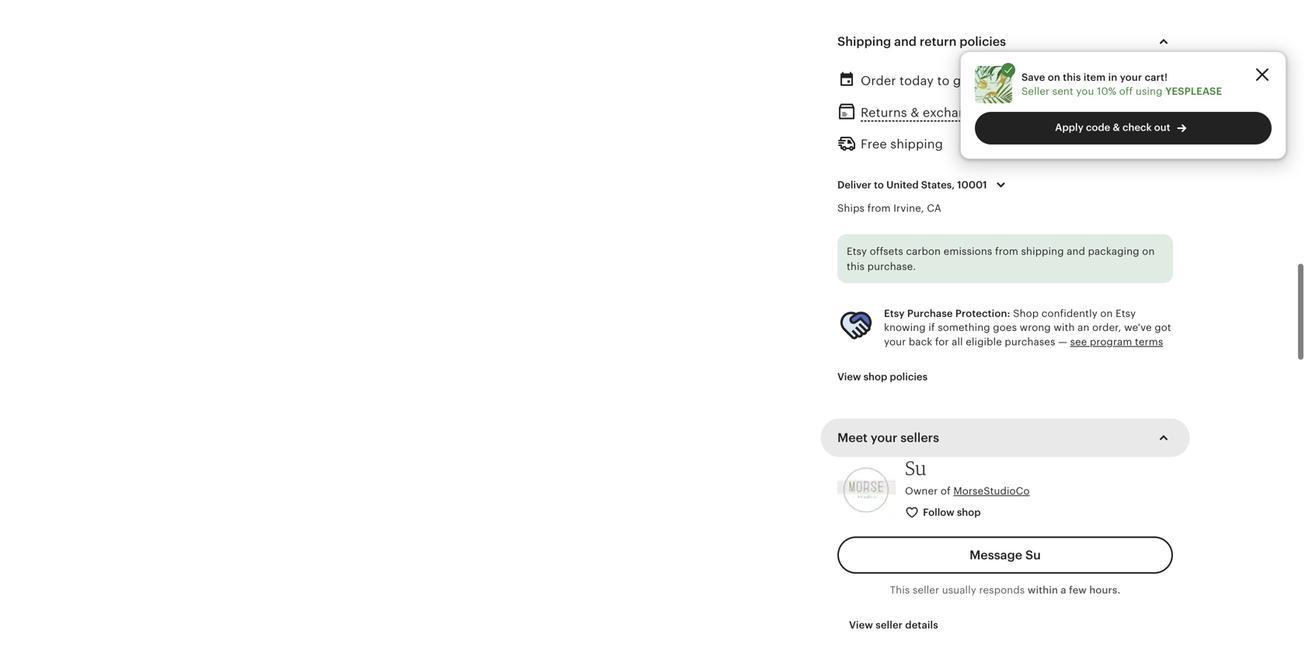 Task type: locate. For each thing, give the bounding box(es) containing it.
su up owner
[[905, 456, 927, 479]]

0 horizontal spatial on
[[1048, 71, 1061, 83]]

1 vertical spatial shop
[[957, 507, 981, 518]]

on up order,
[[1101, 308, 1113, 319]]

1 vertical spatial su
[[1026, 548, 1041, 562]]

shop inside button
[[864, 371, 888, 383]]

seller
[[1022, 86, 1050, 97]]

morsestudioco link
[[954, 485, 1030, 497]]

this left "purchase."
[[847, 261, 865, 272]]

this
[[890, 584, 910, 596]]

1 vertical spatial seller
[[876, 620, 903, 631]]

returns & exchanges accepted within 14 days
[[861, 106, 1137, 120]]

eligible
[[966, 336, 1002, 348]]

this
[[1063, 71, 1081, 83], [847, 261, 865, 272]]

from right ships
[[868, 203, 891, 214]]

policies up by
[[960, 35, 1006, 49]]

0 vertical spatial shop
[[864, 371, 888, 383]]

jan
[[1041, 74, 1061, 88]]

1 vertical spatial view
[[849, 620, 873, 631]]

details
[[906, 620, 939, 631]]

returns & exchanges accepted button
[[861, 102, 1049, 124]]

check
[[1123, 122, 1152, 133]]

view shop policies button
[[826, 363, 940, 391]]

0 vertical spatial view
[[838, 371, 861, 383]]

0 horizontal spatial this
[[847, 261, 865, 272]]

on inside save on this item in your cart! seller sent you 10% off using yesplease
[[1048, 71, 1061, 83]]

shop down knowing
[[864, 371, 888, 383]]

0 horizontal spatial and
[[895, 35, 917, 49]]

& right returns
[[911, 106, 920, 120]]

knowing
[[884, 322, 926, 334]]

etsy up we've
[[1116, 308, 1136, 319]]

1 horizontal spatial on
[[1101, 308, 1113, 319]]

on inside etsy offsets carbon emissions from shipping and packaging on this purchase.
[[1143, 245, 1155, 257]]

confidently
[[1042, 308, 1098, 319]]

0 horizontal spatial shop
[[864, 371, 888, 383]]

your down knowing
[[884, 336, 906, 348]]

see
[[1071, 336, 1088, 348]]

seller left details
[[876, 620, 903, 631]]

0 horizontal spatial etsy
[[847, 245, 867, 257]]

0 vertical spatial this
[[1063, 71, 1081, 83]]

1 horizontal spatial su
[[1026, 548, 1041, 562]]

from right the emissions on the right of the page
[[995, 245, 1019, 257]]

shop
[[1013, 308, 1039, 319]]

in
[[1109, 71, 1118, 83]]

&
[[911, 106, 920, 120], [1113, 122, 1120, 133]]

few
[[1069, 584, 1087, 596]]

1 horizontal spatial to
[[938, 74, 950, 88]]

see program terms
[[1071, 336, 1164, 348]]

1 horizontal spatial seller
[[913, 584, 940, 596]]

code
[[1086, 122, 1111, 133]]

1 vertical spatial shipping
[[1022, 245, 1064, 257]]

order today to get by dec 29-jan 16
[[861, 74, 1078, 88]]

on right packaging
[[1143, 245, 1155, 257]]

and left return at the right of the page
[[895, 35, 917, 49]]

1 horizontal spatial policies
[[960, 35, 1006, 49]]

with
[[1054, 322, 1075, 334]]

1 horizontal spatial from
[[995, 245, 1019, 257]]

2 horizontal spatial etsy
[[1116, 308, 1136, 319]]

0 vertical spatial and
[[895, 35, 917, 49]]

0 vertical spatial within
[[1052, 106, 1090, 120]]

emissions
[[944, 245, 993, 257]]

etsy inside etsy offsets carbon emissions from shipping and packaging on this purchase.
[[847, 245, 867, 257]]

to inside dropdown button
[[874, 179, 884, 191]]

0 vertical spatial &
[[911, 106, 920, 120]]

1 vertical spatial policies
[[890, 371, 928, 383]]

free
[[861, 137, 887, 151]]

follow shop
[[923, 507, 981, 518]]

10%
[[1097, 86, 1117, 97]]

0 vertical spatial su
[[905, 456, 927, 479]]

view
[[838, 371, 861, 383], [849, 620, 873, 631]]

your inside save on this item in your cart! seller sent you 10% off using yesplease
[[1120, 71, 1143, 83]]

your
[[1120, 71, 1143, 83], [884, 336, 906, 348], [871, 431, 898, 445]]

etsy left offsets
[[847, 245, 867, 257]]

29-
[[1022, 74, 1041, 88]]

2 horizontal spatial on
[[1143, 245, 1155, 257]]

view left details
[[849, 620, 873, 631]]

policies down back
[[890, 371, 928, 383]]

0 vertical spatial on
[[1048, 71, 1061, 83]]

your up off
[[1120, 71, 1143, 83]]

0 horizontal spatial seller
[[876, 620, 903, 631]]

to
[[938, 74, 950, 88], [874, 179, 884, 191]]

1 vertical spatial this
[[847, 261, 865, 272]]

seller right this
[[913, 584, 940, 596]]

within
[[1052, 106, 1090, 120], [1028, 584, 1059, 596]]

0 vertical spatial to
[[938, 74, 950, 88]]

1 vertical spatial &
[[1113, 122, 1120, 133]]

deliver to united states, 10001 button
[[826, 169, 1022, 201]]

this seller usually responds within a few hours.
[[890, 584, 1121, 596]]

shipping
[[891, 137, 943, 151], [1022, 245, 1064, 257]]

view seller details
[[849, 620, 939, 631]]

responds
[[980, 584, 1025, 596]]

days
[[1109, 106, 1137, 120]]

within left a
[[1028, 584, 1059, 596]]

14
[[1093, 106, 1106, 120]]

dec
[[995, 74, 1019, 88]]

2 vertical spatial on
[[1101, 308, 1113, 319]]

offsets
[[870, 245, 904, 257]]

0 horizontal spatial policies
[[890, 371, 928, 383]]

your right meet
[[871, 431, 898, 445]]

0 horizontal spatial su
[[905, 456, 927, 479]]

view inside button
[[838, 371, 861, 383]]

goes
[[993, 322, 1017, 334]]

accepted
[[992, 106, 1049, 120]]

shipping up shop
[[1022, 245, 1064, 257]]

shop
[[864, 371, 888, 383], [957, 507, 981, 518]]

your inside dropdown button
[[871, 431, 898, 445]]

1 horizontal spatial this
[[1063, 71, 1081, 83]]

1 horizontal spatial shipping
[[1022, 245, 1064, 257]]

1 vertical spatial to
[[874, 179, 884, 191]]

2 vertical spatial your
[[871, 431, 898, 445]]

16
[[1065, 74, 1078, 88]]

1 vertical spatial within
[[1028, 584, 1059, 596]]

seller for view
[[876, 620, 903, 631]]

off
[[1120, 86, 1133, 97]]

su right message
[[1026, 548, 1041, 562]]

apply code & check out
[[1056, 122, 1171, 133]]

and inside etsy offsets carbon emissions from shipping and packaging on this purchase.
[[1067, 245, 1086, 257]]

usually
[[942, 584, 977, 596]]

etsy up knowing
[[884, 308, 905, 319]]

within for a
[[1028, 584, 1059, 596]]

shop right follow at bottom right
[[957, 507, 981, 518]]

see program terms link
[[1071, 336, 1164, 348]]

meet your sellers
[[838, 431, 940, 445]]

meet your sellers button
[[824, 419, 1187, 456]]

shop inside button
[[957, 507, 981, 518]]

sellers
[[901, 431, 940, 445]]

1 vertical spatial your
[[884, 336, 906, 348]]

0 vertical spatial your
[[1120, 71, 1143, 83]]

to left united
[[874, 179, 884, 191]]

1 horizontal spatial etsy
[[884, 308, 905, 319]]

1 horizontal spatial shop
[[957, 507, 981, 518]]

this up sent
[[1063, 71, 1081, 83]]

returns
[[861, 106, 908, 120]]

save on this item in your cart! seller sent you 10% off using yesplease
[[1022, 71, 1223, 97]]

out
[[1155, 122, 1171, 133]]

0 vertical spatial policies
[[960, 35, 1006, 49]]

within up 'apply'
[[1052, 106, 1090, 120]]

& down days
[[1113, 122, 1120, 133]]

and
[[895, 35, 917, 49], [1067, 245, 1086, 257]]

shipping up deliver to united states, 10001
[[891, 137, 943, 151]]

etsy offsets carbon emissions from shipping and packaging on this purchase.
[[847, 245, 1155, 272]]

1 vertical spatial on
[[1143, 245, 1155, 257]]

back
[[909, 336, 933, 348]]

to left "get"
[[938, 74, 950, 88]]

view for view shop policies
[[838, 371, 861, 383]]

order,
[[1093, 322, 1122, 334]]

follow shop button
[[894, 498, 994, 527]]

from
[[868, 203, 891, 214], [995, 245, 1019, 257]]

1 horizontal spatial and
[[1067, 245, 1086, 257]]

0 vertical spatial seller
[[913, 584, 940, 596]]

protection:
[[956, 308, 1011, 319]]

0 horizontal spatial to
[[874, 179, 884, 191]]

program
[[1090, 336, 1133, 348]]

for
[[936, 336, 949, 348]]

1 vertical spatial from
[[995, 245, 1019, 257]]

irvine,
[[894, 203, 925, 214]]

within for 14
[[1052, 106, 1090, 120]]

view up meet
[[838, 371, 861, 383]]

1 vertical spatial and
[[1067, 245, 1086, 257]]

if
[[929, 322, 935, 334]]

and left packaging
[[1067, 245, 1086, 257]]

policies inside button
[[890, 371, 928, 383]]

on up sent
[[1048, 71, 1061, 83]]

0 horizontal spatial from
[[868, 203, 891, 214]]

shop for follow
[[957, 507, 981, 518]]

0 vertical spatial shipping
[[891, 137, 943, 151]]

1 horizontal spatial &
[[1113, 122, 1120, 133]]

policies
[[960, 35, 1006, 49], [890, 371, 928, 383]]

hours.
[[1090, 584, 1121, 596]]



Task type: vqa. For each thing, say whether or not it's contained in the screenshot.
"THIS SELLER USUALLY RESPONDS WITHIN A FEW HOURS."
yes



Task type: describe. For each thing, give the bounding box(es) containing it.
0 vertical spatial from
[[868, 203, 891, 214]]

etsy for etsy offsets carbon emissions from shipping and packaging on this purchase.
[[847, 245, 867, 257]]

shop confidently on etsy knowing if something goes wrong with an order, we've got your back for all eligible purchases —
[[884, 308, 1172, 348]]

on inside shop confidently on etsy knowing if something goes wrong with an order, we've got your back for all eligible purchases —
[[1101, 308, 1113, 319]]

cart!
[[1145, 71, 1168, 83]]

carbon
[[906, 245, 941, 257]]

ships
[[838, 203, 865, 214]]

deliver
[[838, 179, 872, 191]]

su inside su owner of morsestudioco
[[905, 456, 927, 479]]

purchase.
[[868, 261, 916, 272]]

0 horizontal spatial &
[[911, 106, 920, 120]]

etsy purchase protection:
[[884, 308, 1011, 319]]

by
[[977, 74, 992, 88]]

something
[[938, 322, 991, 334]]

we've
[[1125, 322, 1152, 334]]

purchases
[[1005, 336, 1056, 348]]

save
[[1022, 71, 1046, 83]]

yesplease
[[1166, 86, 1223, 97]]

free shipping
[[861, 137, 943, 151]]

got
[[1155, 322, 1172, 334]]

terms
[[1135, 336, 1164, 348]]

item
[[1084, 71, 1106, 83]]

follow
[[923, 507, 955, 518]]

from inside etsy offsets carbon emissions from shipping and packaging on this purchase.
[[995, 245, 1019, 257]]

view shop policies
[[838, 371, 928, 383]]

sent
[[1053, 86, 1074, 97]]

apply
[[1056, 122, 1084, 133]]

this inside save on this item in your cart! seller sent you 10% off using yesplease
[[1063, 71, 1081, 83]]

united
[[887, 179, 919, 191]]

seller for this
[[913, 584, 940, 596]]

0 horizontal spatial shipping
[[891, 137, 943, 151]]

you
[[1077, 86, 1095, 97]]

deliver to united states, 10001
[[838, 179, 987, 191]]

an
[[1078, 322, 1090, 334]]

your inside shop confidently on etsy knowing if something goes wrong with an order, we've got your back for all eligible purchases —
[[884, 336, 906, 348]]

view for view seller details
[[849, 620, 873, 631]]

states,
[[921, 179, 955, 191]]

shipping and return policies button
[[824, 23, 1187, 60]]

all
[[952, 336, 963, 348]]

using
[[1136, 86, 1163, 97]]

a
[[1061, 584, 1067, 596]]

ships from irvine, ca
[[838, 203, 942, 214]]

message su button
[[838, 537, 1173, 574]]

shop for view
[[864, 371, 888, 383]]

shipping
[[838, 35, 892, 49]]

today
[[900, 74, 934, 88]]

dec 29-jan 16 button
[[995, 70, 1078, 92]]

etsy inside shop confidently on etsy knowing if something goes wrong with an order, we've got your back for all eligible purchases —
[[1116, 308, 1136, 319]]

of
[[941, 485, 951, 497]]

shipping inside etsy offsets carbon emissions from shipping and packaging on this purchase.
[[1022, 245, 1064, 257]]

etsy for etsy purchase protection:
[[884, 308, 905, 319]]

su owner of morsestudioco
[[905, 456, 1030, 497]]

view seller details link
[[838, 611, 950, 639]]

this inside etsy offsets carbon emissions from shipping and packaging on this purchase.
[[847, 261, 865, 272]]

10001
[[958, 179, 987, 191]]

message su
[[970, 548, 1041, 562]]

policies inside dropdown button
[[960, 35, 1006, 49]]

morsestudioco
[[954, 485, 1030, 497]]

su inside button
[[1026, 548, 1041, 562]]

and inside dropdown button
[[895, 35, 917, 49]]

packaging
[[1088, 245, 1140, 257]]

order
[[861, 74, 897, 88]]

—
[[1059, 336, 1068, 348]]

apply code & check out link
[[975, 112, 1272, 145]]

message
[[970, 548, 1023, 562]]

ca
[[927, 203, 942, 214]]

owner
[[905, 485, 938, 497]]

su image
[[838, 461, 896, 519]]

purchase
[[908, 308, 953, 319]]

meet
[[838, 431, 868, 445]]

wrong
[[1020, 322, 1051, 334]]

return
[[920, 35, 957, 49]]



